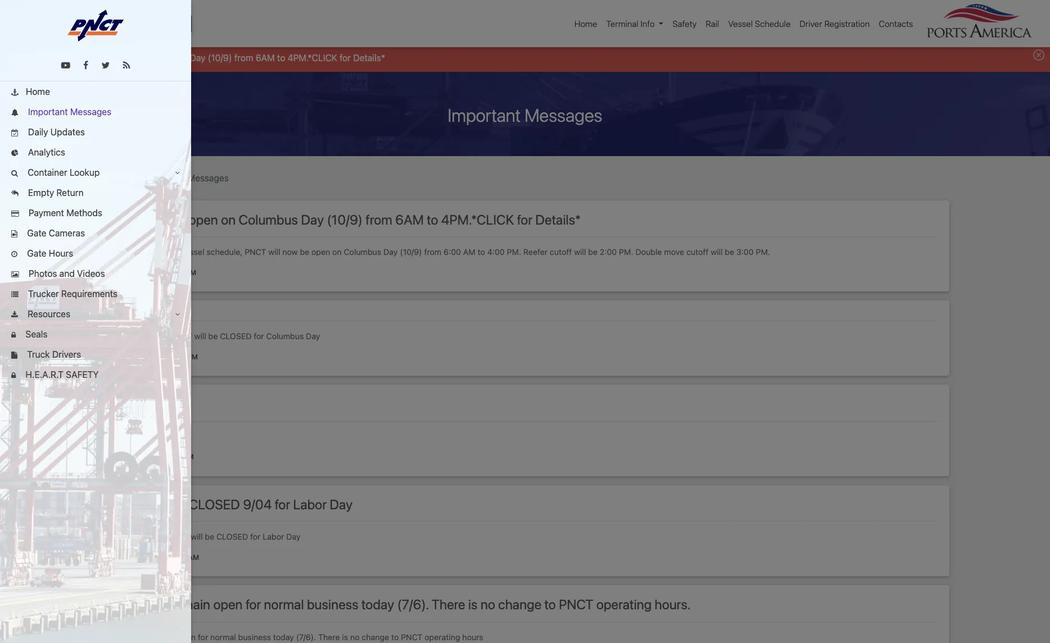 Task type: vqa. For each thing, say whether or not it's contained in the screenshot.
possess
no



Task type: describe. For each thing, give the bounding box(es) containing it.
drivers
[[52, 350, 81, 360]]

8/28/2023 6:54:36 am
[[118, 554, 199, 562]]

8/28/2023
[[120, 554, 156, 562]]

vessel
[[728, 19, 753, 29]]

empty return link
[[0, 183, 191, 203]]

now
[[282, 248, 298, 257]]

driver
[[800, 19, 822, 29]]

3 pm. from the left
[[756, 248, 770, 257]]

contacts
[[879, 19, 913, 29]]

daily updates
[[26, 127, 85, 137]]

lock image
[[11, 373, 16, 380]]

photos
[[29, 269, 57, 279]]

2 horizontal spatial important
[[448, 104, 521, 126]]

twitter image
[[101, 61, 110, 70]]

pnct inside alert
[[57, 53, 80, 63]]

change for hours.
[[498, 597, 542, 613]]

1 horizontal spatial 4pm.*click
[[441, 212, 514, 227]]

trucker requirements link
[[0, 284, 191, 304]]

be left 3:00
[[725, 248, 734, 257]]

9/7/2023 8:09:52 am
[[118, 453, 194, 462]]

youtube play image
[[61, 61, 70, 70]]

seals
[[23, 329, 47, 340]]

pm for 10/3/2023 3:44:48 pm
[[187, 353, 198, 361]]

1 vertical spatial (10/9)
[[327, 212, 363, 227]]

anchor image
[[11, 89, 18, 97]]

photos and videos link
[[0, 264, 191, 284]]

resources
[[25, 309, 70, 319]]

be right now
[[300, 248, 309, 257]]

2 horizontal spatial messages
[[525, 104, 602, 126]]

payment methods
[[26, 208, 102, 218]]

1 horizontal spatial important
[[145, 173, 185, 183]]

lookup
[[70, 168, 100, 178]]

am for ...
[[182, 453, 194, 462]]

reefer
[[523, 248, 548, 257]]

3:54:01
[[157, 269, 184, 277]]

monday, 10/09, pnct will be closed for columbus day
[[112, 332, 320, 341]]

1 vertical spatial pnct will be open on columbus day (10/9) from 6am to 4pm.*click for details*
[[112, 212, 581, 227]]

2 horizontal spatial from
[[424, 248, 441, 257]]

h.e.a.r.t safety link
[[0, 365, 191, 385]]

there for hours.
[[432, 597, 465, 613]]

due
[[112, 248, 127, 257]]

pm for 10/3/2023 3:54:01 pm
[[185, 269, 196, 277]]

pnct will be open on columbus day (10/9) from 6am to 4pm.*click for details* alert
[[0, 41, 1050, 72]]

6:00
[[444, 248, 461, 257]]

in
[[172, 248, 179, 257]]

normal for pnct will remain open for normal business today (7/6).  there is no change to pnct operating hours.
[[264, 597, 304, 613]]

pnct will be open on columbus day (10/9) from 6am to 4pm.*click for details* link
[[57, 51, 385, 64]]

trucker
[[28, 289, 59, 299]]

container
[[28, 168, 67, 178]]

1 horizontal spatial messages
[[188, 173, 229, 183]]

on inside alert
[[134, 53, 144, 63]]

for inside alert
[[340, 53, 351, 63]]

monday, for monday, 10/09, pnct will be closed for columbus day
[[112, 332, 143, 341]]

change for hours
[[362, 633, 389, 643]]

h.e.a.r.t
[[26, 370, 64, 380]]

10/3/2023 for 3:44:48
[[120, 353, 155, 361]]

9/04,
[[145, 533, 165, 542]]

clock o image for 9/7/2023 8:09:52 am
[[112, 454, 118, 462]]

10/3/2023 3:54:01 pm
[[118, 269, 196, 277]]

messages inside important messages link
[[70, 107, 111, 117]]

updates
[[50, 127, 85, 137]]

safety
[[66, 370, 99, 380]]

file movie o image
[[11, 231, 17, 238]]

operating for hours
[[425, 633, 460, 643]]

vessel
[[181, 248, 204, 257]]

h.e.a.r.t safety
[[23, 370, 99, 380]]

registration
[[824, 19, 870, 29]]

pnct will remain open for normal business today (7/6).  there is no change to pnct operating hours
[[112, 633, 483, 643]]

columbus inside pnct will be open on columbus day (10/9) from 6am to 4pm.*click for details* link
[[146, 53, 187, 63]]

angle down image
[[175, 311, 180, 319]]

pnct will remain open for normal business today (7/6).  there is no change to pnct operating hours.
[[112, 597, 691, 613]]

0 horizontal spatial important
[[28, 107, 68, 117]]

from inside alert
[[234, 53, 253, 63]]

4:00
[[487, 248, 505, 257]]

payment
[[29, 208, 64, 218]]

0 vertical spatial home
[[575, 19, 597, 29]]

home link for daily updates link
[[0, 82, 191, 102]]

10/09,
[[145, 332, 168, 341]]

am for pnct will be closed 9/04 for labor day
[[188, 554, 199, 562]]

2 vertical spatial (10/9)
[[400, 248, 422, 257]]

rss image
[[123, 61, 130, 70]]

is for hours.
[[468, 597, 478, 613]]

seals link
[[0, 324, 191, 345]]

schedule,
[[207, 248, 243, 257]]

2 vertical spatial on
[[332, 248, 342, 257]]

resources link
[[0, 304, 191, 324]]

business for pnct will remain open for normal business today (7/6).  there is no change to pnct operating hours
[[238, 633, 271, 643]]

important messages link
[[0, 102, 191, 122]]

9/04
[[243, 497, 272, 512]]

be up monday, 9/04, pnct will be closed for labor day
[[171, 497, 186, 512]]

1 vertical spatial from
[[366, 212, 392, 227]]

reply all image
[[11, 191, 18, 198]]

vessel schedule
[[728, 19, 791, 29]]

contacts link
[[874, 13, 918, 35]]

and
[[59, 269, 75, 279]]

0 vertical spatial am
[[463, 248, 475, 257]]

1 horizontal spatial important messages
[[145, 173, 229, 183]]

will inside pnct will be open on columbus day (10/9) from 6am to 4pm.*click for details* link
[[83, 53, 96, 63]]

list image
[[11, 292, 18, 299]]

gate cameras link
[[0, 223, 191, 243]]

there for hours
[[318, 633, 340, 643]]

videos
[[77, 269, 105, 279]]

payment methods link
[[0, 203, 191, 223]]

vessel schedule link
[[724, 13, 795, 35]]

3:44:48
[[157, 353, 185, 361]]

double
[[636, 248, 662, 257]]

rail
[[706, 19, 719, 29]]

8:09:52
[[153, 453, 181, 462]]

normal for pnct will remain open for normal business today (7/6).  there is no change to pnct operating hours
[[210, 633, 236, 643]]

daily
[[28, 127, 48, 137]]

be left 2:00 at the top right of page
[[588, 248, 598, 257]]

move
[[664, 248, 684, 257]]

angle down image
[[175, 170, 180, 177]]

gate hours
[[25, 248, 73, 259]]

truck drivers
[[25, 350, 81, 360]]

(7/6). for hours
[[296, 633, 316, 643]]

0 horizontal spatial home
[[26, 87, 50, 97]]

1 horizontal spatial on
[[221, 212, 236, 227]]

container lookup
[[25, 168, 100, 178]]



Task type: locate. For each thing, give the bounding box(es) containing it.
1 vertical spatial gate
[[27, 248, 46, 259]]

photos and videos
[[26, 269, 105, 279]]

am
[[463, 248, 475, 257], [182, 453, 194, 462], [188, 554, 199, 562]]

0 horizontal spatial business
[[238, 633, 271, 643]]

clock o image inside the gate hours link
[[11, 251, 17, 258]]

0 horizontal spatial (10/9)
[[208, 53, 232, 63]]

0 vertical spatial monday,
[[112, 332, 143, 341]]

1 vertical spatial 10/3/2023
[[120, 353, 155, 361]]

1 horizontal spatial (10/9)
[[327, 212, 363, 227]]

(7/6). for hours.
[[397, 597, 429, 613]]

0 horizontal spatial pm.
[[507, 248, 521, 257]]

6am inside alert
[[256, 53, 275, 63]]

2 monday, from the top
[[112, 533, 143, 542]]

0 horizontal spatial there
[[318, 633, 340, 643]]

close image
[[1033, 50, 1045, 61]]

be down pnct will be closed 9/04 for labor day
[[205, 533, 214, 542]]

2 horizontal spatial (10/9)
[[400, 248, 422, 257]]

0 horizontal spatial today
[[273, 633, 294, 643]]

1 vertical spatial closed
[[189, 497, 240, 512]]

rail link
[[701, 13, 724, 35]]

empty return
[[26, 188, 84, 198]]

clock o image down due
[[112, 270, 118, 277]]

2 gate from the top
[[27, 248, 46, 259]]

0 horizontal spatial no
[[350, 633, 360, 643]]

pie chart image
[[11, 150, 18, 157]]

1 vertical spatial is
[[342, 633, 348, 643]]

0 vertical spatial 4pm.*click
[[288, 53, 337, 63]]

0 vertical spatial change
[[498, 597, 542, 613]]

search image
[[11, 170, 18, 178]]

2 pm. from the left
[[619, 248, 633, 257]]

1 vertical spatial 6am
[[395, 212, 424, 227]]

operating for hours.
[[596, 597, 652, 613]]

due to changes in vessel schedule, pnct will now be open on columbus day (10/9) from 6:00 am to 4:00 pm.  reefer cutoff will be 2:00 pm.  double move cutoff will be 3:00 pm.
[[112, 248, 770, 257]]

closed for labor
[[216, 533, 248, 542]]

1 ... from the top
[[112, 396, 121, 412]]

schedule
[[755, 19, 791, 29]]

2 horizontal spatial on
[[332, 248, 342, 257]]

1 vertical spatial on
[[221, 212, 236, 227]]

1 vertical spatial business
[[238, 633, 271, 643]]

trucker requirements
[[26, 289, 117, 299]]

bell image
[[11, 110, 18, 117]]

0 vertical spatial no
[[481, 597, 495, 613]]

on right now
[[332, 248, 342, 257]]

2 vertical spatial clock o image
[[112, 555, 118, 562]]

9/7/2023
[[120, 453, 151, 462]]

remain for pnct will remain open for normal business today (7/6).  there is no change to pnct operating hours.
[[171, 597, 210, 613]]

pnct
[[57, 53, 80, 63], [112, 212, 146, 227], [245, 248, 266, 257], [171, 332, 192, 341], [112, 497, 146, 512], [167, 533, 189, 542], [112, 597, 146, 613], [559, 597, 593, 613], [112, 633, 133, 643], [401, 633, 422, 643]]

cameras
[[49, 228, 85, 238]]

be
[[98, 53, 109, 63], [171, 212, 186, 227], [300, 248, 309, 257], [588, 248, 598, 257], [725, 248, 734, 257], [208, 332, 218, 341], [171, 497, 186, 512], [205, 533, 214, 542]]

1 horizontal spatial details*
[[535, 212, 581, 227]]

0 horizontal spatial important messages
[[26, 107, 111, 117]]

closed for columbus
[[220, 332, 252, 341]]

cutoff right reefer
[[550, 248, 572, 257]]

4pm.*click inside alert
[[288, 53, 337, 63]]

empty
[[28, 188, 54, 198]]

safety
[[673, 19, 697, 29]]

0 vertical spatial operating
[[596, 597, 652, 613]]

lock image
[[11, 332, 16, 339]]

pm. right 4:00
[[507, 248, 521, 257]]

2 10/3/2023 from the top
[[120, 353, 155, 361]]

0 horizontal spatial from
[[234, 53, 253, 63]]

operating left hours. at the bottom of the page
[[596, 597, 652, 613]]

monday, for monday, 9/04, pnct will be closed for labor day
[[112, 533, 143, 542]]

1 vertical spatial operating
[[425, 633, 460, 643]]

file image
[[11, 352, 17, 360]]

business for pnct will remain open for normal business today (7/6).  there is no change to pnct operating hours.
[[307, 597, 359, 613]]

clock o image for pnct will be closed 9/04 for labor day
[[112, 555, 118, 562]]

today for pnct will remain open for normal business today (7/6).  there is no change to pnct operating hours
[[273, 633, 294, 643]]

2 vertical spatial home link
[[110, 173, 134, 183]]

on right rss icon
[[134, 53, 144, 63]]

methods
[[66, 208, 102, 218]]

0 vertical spatial 10/3/2023
[[120, 269, 155, 277]]

1 vertical spatial (7/6).
[[296, 633, 316, 643]]

0 horizontal spatial messages
[[70, 107, 111, 117]]

2 horizontal spatial important messages
[[448, 104, 602, 126]]

remain for pnct will remain open for normal business today (7/6).  there is no change to pnct operating hours
[[150, 633, 175, 643]]

hours
[[49, 248, 73, 259]]

1 horizontal spatial home
[[110, 173, 134, 183]]

pm right 3:44:48
[[187, 353, 198, 361]]

1 cutoff from the left
[[550, 248, 572, 257]]

is for hours
[[342, 633, 348, 643]]

1 horizontal spatial cutoff
[[686, 248, 709, 257]]

0 vertical spatial business
[[307, 597, 359, 613]]

2 vertical spatial am
[[188, 554, 199, 562]]

on
[[134, 53, 144, 63], [221, 212, 236, 227], [332, 248, 342, 257]]

pnct will be closed 9/04 for labor day
[[112, 497, 353, 512]]

credit card image
[[11, 211, 19, 218]]

1 vertical spatial details*
[[535, 212, 581, 227]]

return
[[56, 188, 84, 198]]

pm. right 2:00 at the top right of page
[[619, 248, 633, 257]]

home link
[[570, 13, 602, 35], [0, 82, 191, 102], [110, 173, 134, 183]]

1 vertical spatial today
[[273, 633, 294, 643]]

home
[[575, 19, 597, 29], [26, 87, 50, 97], [110, 173, 134, 183]]

today
[[361, 597, 394, 613], [273, 633, 294, 643]]

10/3/2023 down 10/09,
[[120, 353, 155, 361]]

analytics
[[26, 147, 65, 157]]

...
[[112, 396, 121, 412], [112, 432, 119, 442]]

download image
[[11, 312, 18, 319]]

calendar check o image
[[11, 130, 18, 137]]

1 vertical spatial ...
[[112, 432, 119, 442]]

details* inside alert
[[353, 53, 385, 63]]

clock o image left 8/28/2023
[[112, 555, 118, 562]]

0 vertical spatial normal
[[264, 597, 304, 613]]

1 horizontal spatial today
[[361, 597, 394, 613]]

2 cutoff from the left
[[686, 248, 709, 257]]

0 horizontal spatial change
[[362, 633, 389, 643]]

labor right "9/04"
[[293, 497, 327, 512]]

0 vertical spatial gate
[[27, 228, 46, 238]]

0 vertical spatial there
[[432, 597, 465, 613]]

1 vertical spatial labor
[[263, 533, 284, 542]]

from
[[234, 53, 253, 63], [366, 212, 392, 227], [424, 248, 441, 257]]

10/3/2023
[[120, 269, 155, 277], [120, 353, 155, 361]]

2 vertical spatial home
[[110, 173, 134, 183]]

will
[[83, 53, 96, 63], [149, 212, 168, 227], [268, 248, 280, 257], [574, 248, 586, 257], [711, 248, 723, 257], [194, 332, 206, 341], [149, 497, 168, 512], [191, 533, 203, 542], [149, 597, 168, 613], [136, 633, 147, 643]]

1 horizontal spatial is
[[468, 597, 478, 613]]

details*
[[353, 53, 385, 63], [535, 212, 581, 227]]

1 horizontal spatial operating
[[596, 597, 652, 613]]

0 horizontal spatial cutoff
[[550, 248, 572, 257]]

gate up photos
[[27, 248, 46, 259]]

gate hours link
[[0, 243, 191, 264]]

clock o image up h.e.a.r.t safety link
[[112, 354, 118, 361]]

daily updates link
[[0, 122, 191, 142]]

0 horizontal spatial operating
[[425, 633, 460, 643]]

business
[[307, 597, 359, 613], [238, 633, 271, 643]]

1 horizontal spatial 6am
[[395, 212, 424, 227]]

0 horizontal spatial normal
[[210, 633, 236, 643]]

pm right the 3:54:01
[[185, 269, 196, 277]]

10/3/2023 down changes
[[120, 269, 155, 277]]

home link for safety 'link'
[[570, 13, 602, 35]]

1 vertical spatial home
[[26, 87, 50, 97]]

gate cameras
[[25, 228, 85, 238]]

driver registration
[[800, 19, 870, 29]]

pnct will be open on columbus day (10/9) from 6am to 4pm.*click for details* inside alert
[[57, 53, 385, 63]]

analytics link
[[0, 142, 191, 162]]

0 horizontal spatial is
[[342, 633, 348, 643]]

operating left hours
[[425, 633, 460, 643]]

clock o image for 10/3/2023 3:44:48 pm
[[112, 354, 118, 361]]

cutoff
[[550, 248, 572, 257], [686, 248, 709, 257]]

1 horizontal spatial pm.
[[619, 248, 633, 257]]

1 horizontal spatial (7/6).
[[397, 597, 429, 613]]

10/3/2023 for 3:54:01
[[120, 269, 155, 277]]

1 vertical spatial remain
[[150, 633, 175, 643]]

2 horizontal spatial pm.
[[756, 248, 770, 257]]

change
[[498, 597, 542, 613], [362, 633, 389, 643]]

safety link
[[668, 13, 701, 35]]

hours
[[462, 633, 483, 643]]

facebook image
[[83, 61, 88, 70]]

clock o image
[[112, 354, 118, 361], [112, 454, 118, 462]]

on up schedule,
[[221, 212, 236, 227]]

0 vertical spatial 6am
[[256, 53, 275, 63]]

0 vertical spatial clock o image
[[11, 251, 17, 258]]

2 ... from the top
[[112, 432, 119, 442]]

1 vertical spatial no
[[350, 633, 360, 643]]

1 vertical spatial clock o image
[[112, 270, 118, 277]]

no for hours.
[[481, 597, 495, 613]]

open
[[111, 53, 131, 63], [189, 212, 218, 227], [311, 248, 330, 257], [213, 597, 243, 613], [177, 633, 196, 643]]

0 vertical spatial closed
[[220, 332, 252, 341]]

truck drivers link
[[0, 345, 191, 365]]

there
[[432, 597, 465, 613], [318, 633, 340, 643]]

0 vertical spatial ...
[[112, 396, 121, 412]]

1 pm. from the left
[[507, 248, 521, 257]]

1 horizontal spatial from
[[366, 212, 392, 227]]

1 horizontal spatial labor
[[293, 497, 327, 512]]

0 horizontal spatial details*
[[353, 53, 385, 63]]

day
[[190, 53, 206, 63], [301, 212, 324, 227], [383, 248, 398, 257], [306, 332, 320, 341], [330, 497, 353, 512], [286, 533, 301, 542]]

1 vertical spatial home link
[[0, 82, 191, 102]]

0 horizontal spatial 4pm.*click
[[288, 53, 337, 63]]

clock o image left 9/7/2023
[[112, 454, 118, 462]]

(7/6).
[[397, 597, 429, 613], [296, 633, 316, 643]]

0 horizontal spatial on
[[134, 53, 144, 63]]

am right the 8:09:52
[[182, 453, 194, 462]]

0 vertical spatial (10/9)
[[208, 53, 232, 63]]

operating
[[596, 597, 652, 613], [425, 633, 460, 643]]

clock o image
[[11, 251, 17, 258], [112, 270, 118, 277], [112, 555, 118, 562]]

10/3/2023 3:44:48 pm
[[118, 353, 198, 361]]

0 horizontal spatial (7/6).
[[296, 633, 316, 643]]

1 monday, from the top
[[112, 332, 143, 341]]

no
[[481, 597, 495, 613], [350, 633, 360, 643]]

am right 6:00
[[463, 248, 475, 257]]

6:54:36
[[158, 554, 186, 562]]

1 horizontal spatial no
[[481, 597, 495, 613]]

2:00
[[600, 248, 617, 257]]

1 vertical spatial monday,
[[112, 533, 143, 542]]

1 horizontal spatial normal
[[264, 597, 304, 613]]

closed
[[220, 332, 252, 341], [189, 497, 240, 512], [216, 533, 248, 542]]

open inside alert
[[111, 53, 131, 63]]

1 vertical spatial there
[[318, 633, 340, 643]]

labor
[[293, 497, 327, 512], [263, 533, 284, 542]]

clock o image down file movie o icon
[[11, 251, 17, 258]]

0 vertical spatial labor
[[293, 497, 327, 512]]

3:00
[[736, 248, 754, 257]]

changes
[[139, 248, 170, 257]]

be right facebook icon
[[98, 53, 109, 63]]

be inside alert
[[98, 53, 109, 63]]

monday,
[[112, 332, 143, 341], [112, 533, 143, 542]]

1 vertical spatial change
[[362, 633, 389, 643]]

no for hours
[[350, 633, 360, 643]]

gate for gate cameras
[[27, 228, 46, 238]]

(10/9)
[[208, 53, 232, 63], [327, 212, 363, 227], [400, 248, 422, 257]]

monday, left 10/09,
[[112, 332, 143, 341]]

1 horizontal spatial change
[[498, 597, 542, 613]]

2 clock o image from the top
[[112, 454, 118, 462]]

1 horizontal spatial there
[[432, 597, 465, 613]]

gate for gate hours
[[27, 248, 46, 259]]

4pm.*click
[[288, 53, 337, 63], [441, 212, 514, 227]]

remain
[[171, 597, 210, 613], [150, 633, 175, 643]]

0 vertical spatial pnct will be open on columbus day (10/9) from 6am to 4pm.*click for details*
[[57, 53, 385, 63]]

important
[[448, 104, 521, 126], [28, 107, 68, 117], [145, 173, 185, 183]]

1 10/3/2023 from the top
[[120, 269, 155, 277]]

0 vertical spatial is
[[468, 597, 478, 613]]

requirements
[[61, 289, 117, 299]]

be right 10/09,
[[208, 332, 218, 341]]

container lookup link
[[0, 162, 191, 183]]

day inside alert
[[190, 53, 206, 63]]

(10/9) inside pnct will be open on columbus day (10/9) from 6am to 4pm.*click for details* link
[[208, 53, 232, 63]]

monday, up 8/28/2023
[[112, 533, 143, 542]]

photo image
[[11, 272, 19, 279]]

important messages
[[448, 104, 602, 126], [26, 107, 111, 117], [145, 173, 229, 183]]

hours.
[[655, 597, 691, 613]]

be up in
[[171, 212, 186, 227]]

am right 6:54:36
[[188, 554, 199, 562]]

... down h.e.a.r.t safety link
[[112, 396, 121, 412]]

1 gate from the top
[[27, 228, 46, 238]]

1 clock o image from the top
[[112, 354, 118, 361]]

... up 9/7/2023 8:09:52 am
[[112, 432, 119, 442]]

gate down payment
[[27, 228, 46, 238]]

today for pnct will remain open for normal business today (7/6).  there is no change to pnct operating hours.
[[361, 597, 394, 613]]

0 vertical spatial (7/6).
[[397, 597, 429, 613]]

0 vertical spatial home link
[[570, 13, 602, 35]]

truck
[[27, 350, 50, 360]]

is
[[468, 597, 478, 613], [342, 633, 348, 643]]

columbus
[[146, 53, 187, 63], [239, 212, 298, 227], [344, 248, 381, 257], [266, 332, 304, 341]]

0 vertical spatial today
[[361, 597, 394, 613]]

to inside pnct will be open on columbus day (10/9) from 6am to 4pm.*click for details* link
[[277, 53, 285, 63]]

monday, 9/04, pnct will be closed for labor day
[[112, 533, 301, 542]]

0 vertical spatial from
[[234, 53, 253, 63]]

1 vertical spatial pm
[[187, 353, 198, 361]]

cutoff right move
[[686, 248, 709, 257]]

1 vertical spatial am
[[182, 453, 194, 462]]

driver registration link
[[795, 13, 874, 35]]

0 vertical spatial clock o image
[[112, 354, 118, 361]]

pm. right 3:00
[[756, 248, 770, 257]]

clock o image for pnct will be open on columbus day (10/9) from 6am to 4pm.*click for details*
[[112, 270, 118, 277]]

labor down "9/04"
[[263, 533, 284, 542]]



